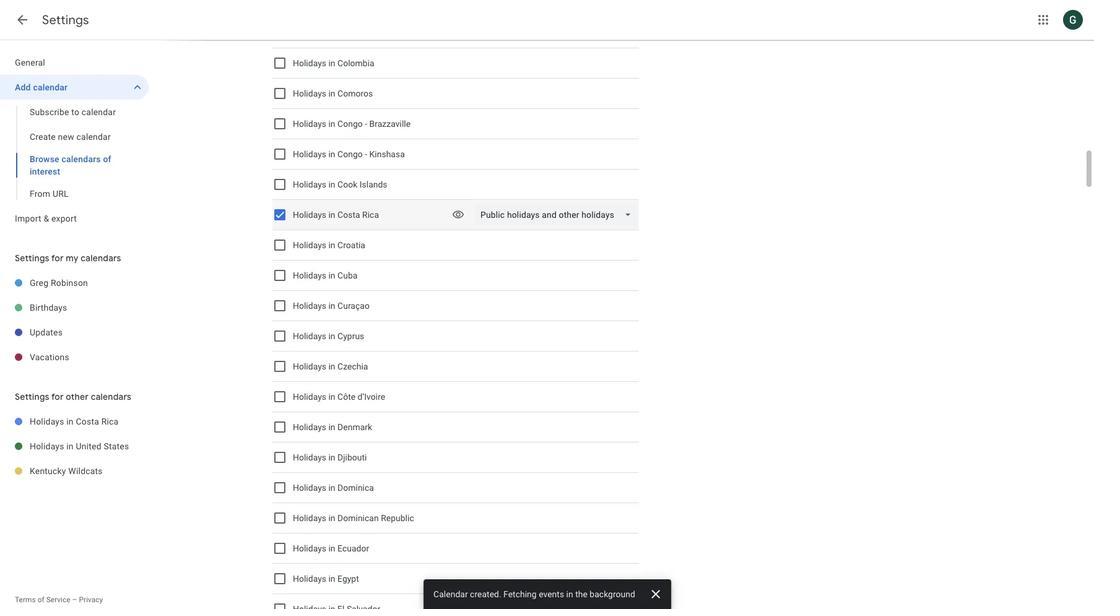 Task type: describe. For each thing, give the bounding box(es) containing it.
in up holidays in cook islands
[[329, 149, 336, 159]]

of inside browse calendars of interest
[[103, 154, 111, 164]]

holidays in ecuador
[[293, 544, 369, 554]]

calendars inside browse calendars of interest
[[62, 154, 101, 164]]

holidays down holidays in cuba
[[293, 301, 326, 311]]

url
[[53, 189, 69, 199]]

greg
[[30, 278, 48, 288]]

holidays inside "tree item"
[[30, 442, 64, 452]]

–
[[72, 596, 77, 605]]

kentucky
[[30, 466, 66, 476]]

vacations link
[[30, 345, 149, 370]]

calendar created. fetching events in the background
[[433, 590, 635, 600]]

djibouti
[[338, 453, 367, 463]]

privacy
[[79, 596, 103, 605]]

from url
[[30, 189, 69, 199]]

holidays in colombia
[[293, 58, 375, 68]]

browse
[[30, 154, 59, 164]]

export
[[51, 214, 77, 224]]

service
[[46, 596, 70, 605]]

add calendar
[[15, 82, 68, 92]]

settings for my calendars
[[15, 253, 121, 264]]

curaçao
[[338, 301, 370, 311]]

created.
[[470, 590, 501, 600]]

0 vertical spatial holidays in costa rica
[[293, 210, 379, 220]]

group containing subscribe to calendar
[[0, 100, 149, 206]]

import & export
[[15, 214, 77, 224]]

settings for settings
[[42, 12, 89, 28]]

updates tree item
[[0, 320, 149, 345]]

holidays down holidays in comoros
[[293, 119, 326, 129]]

terms of service link
[[15, 596, 70, 605]]

states
[[104, 442, 129, 452]]

settings for my calendars tree
[[0, 271, 149, 370]]

brazzaville
[[370, 119, 411, 129]]

holidays in croatia
[[293, 240, 365, 250]]

holidays down holidays in colombia
[[293, 89, 326, 98]]

czechia
[[338, 362, 368, 372]]

holidays down holidays in denmark
[[293, 453, 326, 463]]

holidays down holidays in cyprus
[[293, 362, 326, 372]]

&
[[44, 214, 49, 224]]

in left denmark
[[329, 422, 336, 432]]

congo for kinshasa
[[338, 149, 363, 159]]

create new calendar
[[30, 132, 111, 142]]

in left curaçao
[[329, 301, 336, 311]]

create
[[30, 132, 56, 142]]

egypt
[[338, 574, 359, 584]]

holidays inside tree item
[[30, 417, 64, 427]]

- for brazzaville
[[365, 119, 367, 129]]

subscribe
[[30, 107, 69, 117]]

birthdays tree item
[[0, 295, 149, 320]]

to
[[71, 107, 79, 117]]

calendars for my
[[81, 253, 121, 264]]

holidays in cuba
[[293, 271, 358, 281]]

my
[[66, 253, 79, 264]]

holidays in denmark
[[293, 422, 372, 432]]

holidays down holidays in czechia
[[293, 392, 326, 402]]

rica inside tree item
[[101, 417, 119, 427]]

holidays in congo - kinshasa
[[293, 149, 405, 159]]

vacations
[[30, 352, 69, 362]]

in inside tree item
[[66, 417, 74, 427]]

subscribe to calendar
[[30, 107, 116, 117]]

holidays in côte d'ivoire
[[293, 392, 385, 402]]

calendar for create new calendar
[[77, 132, 111, 142]]

import
[[15, 214, 41, 224]]

settings for other calendars
[[15, 392, 131, 403]]

in left colombia
[[329, 58, 336, 68]]

robinson
[[51, 278, 88, 288]]

holidays in united states
[[30, 442, 129, 452]]

for for other
[[51, 392, 64, 403]]

cook
[[338, 180, 358, 190]]

côte
[[338, 392, 356, 402]]

islands
[[360, 180, 388, 190]]

in left djibouti
[[329, 453, 336, 463]]

in left côte
[[329, 392, 336, 402]]

for for my
[[51, 253, 64, 264]]

holidays in costa rica link
[[30, 409, 149, 434]]

in inside "tree item"
[[66, 442, 74, 452]]

holidays in dominica
[[293, 483, 374, 493]]

holidays up holidays in djibouti
[[293, 422, 326, 432]]

comoros
[[338, 89, 373, 98]]

privacy link
[[79, 596, 103, 605]]

kentucky wildcats link
[[30, 459, 149, 484]]

holidays up holidays in comoros
[[293, 58, 326, 68]]

calendar
[[433, 590, 468, 600]]

holidays in costa rica inside holidays in costa rica link
[[30, 417, 119, 427]]

holidays up holidays in czechia
[[293, 331, 326, 341]]

1 horizontal spatial rica
[[362, 210, 379, 220]]



Task type: locate. For each thing, give the bounding box(es) containing it.
croatia
[[338, 240, 365, 250]]

cyprus
[[338, 331, 364, 341]]

holidays down holidays in djibouti
[[293, 483, 326, 493]]

1 vertical spatial congo
[[338, 149, 363, 159]]

1 - from the top
[[365, 119, 367, 129]]

calendar right new
[[77, 132, 111, 142]]

costa up united
[[76, 417, 99, 427]]

2 vertical spatial calendar
[[77, 132, 111, 142]]

tree
[[0, 50, 149, 231]]

of
[[103, 154, 111, 164], [38, 596, 44, 605]]

- left brazzaville
[[365, 119, 367, 129]]

1 for from the top
[[51, 253, 64, 264]]

kentucky wildcats
[[30, 466, 103, 476]]

of down create new calendar on the left top of page
[[103, 154, 111, 164]]

greg robinson tree item
[[0, 271, 149, 295]]

for
[[51, 253, 64, 264], [51, 392, 64, 403]]

settings
[[42, 12, 89, 28], [15, 253, 49, 264], [15, 392, 49, 403]]

holidays in comoros
[[293, 89, 373, 98]]

calendars up holidays in costa rica link
[[91, 392, 131, 403]]

background
[[590, 590, 635, 600]]

holidays in costa rica tree item
[[0, 409, 149, 434]]

holidays in costa rica up holidays in united states "tree item"
[[30, 417, 119, 427]]

holidays in congo - brazzaville
[[293, 119, 411, 129]]

0 vertical spatial calendar
[[33, 82, 68, 92]]

holidays in cyprus
[[293, 331, 364, 341]]

None field
[[476, 204, 642, 226]]

costa down cook
[[338, 210, 360, 220]]

calendar right the to on the top left of the page
[[82, 107, 116, 117]]

1 vertical spatial -
[[365, 149, 367, 159]]

in
[[329, 58, 336, 68], [329, 89, 336, 98], [329, 119, 336, 129], [329, 149, 336, 159], [329, 180, 336, 190], [329, 210, 336, 220], [329, 240, 336, 250], [329, 271, 336, 281], [329, 301, 336, 311], [329, 331, 336, 341], [329, 362, 336, 372], [329, 392, 336, 402], [66, 417, 74, 427], [329, 422, 336, 432], [66, 442, 74, 452], [329, 453, 336, 463], [329, 483, 336, 493], [329, 514, 336, 523], [329, 544, 336, 554], [329, 574, 336, 584], [566, 590, 573, 600]]

0 vertical spatial costa
[[338, 210, 360, 220]]

dominican
[[338, 514, 379, 523]]

congo
[[338, 119, 363, 129], [338, 149, 363, 159]]

terms
[[15, 596, 36, 605]]

0 vertical spatial congo
[[338, 119, 363, 129]]

1 congo from the top
[[338, 119, 363, 129]]

2 for from the top
[[51, 392, 64, 403]]

in left czechia
[[329, 362, 336, 372]]

calendar inside tree item
[[33, 82, 68, 92]]

updates
[[30, 328, 63, 338]]

2 vertical spatial calendars
[[91, 392, 131, 403]]

rica up states
[[101, 417, 119, 427]]

1 vertical spatial of
[[38, 596, 44, 605]]

settings up greg
[[15, 253, 49, 264]]

d'ivoire
[[358, 392, 385, 402]]

0 horizontal spatial rica
[[101, 417, 119, 427]]

in down the settings for other calendars
[[66, 417, 74, 427]]

the
[[575, 590, 587, 600]]

holidays up the holidays in ecuador
[[293, 514, 326, 523]]

holidays left cook
[[293, 180, 326, 190]]

settings for other calendars tree
[[0, 409, 149, 484]]

1 horizontal spatial costa
[[338, 210, 360, 220]]

holidays up holidays in egypt
[[293, 544, 326, 554]]

go back image
[[15, 12, 30, 27]]

holidays in united states tree item
[[0, 434, 149, 459]]

calendars right my
[[81, 253, 121, 264]]

1 vertical spatial holidays in costa rica
[[30, 417, 119, 427]]

congo up holidays in congo - kinshasa
[[338, 119, 363, 129]]

1 horizontal spatial of
[[103, 154, 111, 164]]

2 congo from the top
[[338, 149, 363, 159]]

1 horizontal spatial holidays in costa rica
[[293, 210, 379, 220]]

costa
[[338, 210, 360, 220], [76, 417, 99, 427]]

0 horizontal spatial costa
[[76, 417, 99, 427]]

events
[[539, 590, 564, 600]]

group
[[0, 100, 149, 206]]

dominica
[[338, 483, 374, 493]]

holidays in dominican republic
[[293, 514, 414, 523]]

in left 'comoros'
[[329, 89, 336, 98]]

- for kinshasa
[[365, 149, 367, 159]]

birthdays link
[[30, 295, 149, 320]]

for left "other"
[[51, 392, 64, 403]]

in left united
[[66, 442, 74, 452]]

tree containing general
[[0, 50, 149, 231]]

browse calendars of interest
[[30, 154, 111, 177]]

congo down the holidays in congo - brazzaville
[[338, 149, 363, 159]]

in left the cuba
[[329, 271, 336, 281]]

kentucky wildcats tree item
[[0, 459, 149, 484]]

rica down islands
[[362, 210, 379, 220]]

in left cook
[[329, 180, 336, 190]]

holidays up holidays in cook islands
[[293, 149, 326, 159]]

0 vertical spatial calendars
[[62, 154, 101, 164]]

congo for brazzaville
[[338, 119, 363, 129]]

settings right go back image
[[42, 12, 89, 28]]

ecuador
[[338, 544, 369, 554]]

denmark
[[338, 422, 372, 432]]

wildcats
[[68, 466, 103, 476]]

0 vertical spatial settings
[[42, 12, 89, 28]]

holidays in united states link
[[30, 434, 149, 459]]

holidays in egypt
[[293, 574, 359, 584]]

1 vertical spatial calendars
[[81, 253, 121, 264]]

from
[[30, 189, 50, 199]]

2 vertical spatial settings
[[15, 392, 49, 403]]

holidays in cook islands
[[293, 180, 388, 190]]

other
[[66, 392, 89, 403]]

-
[[365, 119, 367, 129], [365, 149, 367, 159]]

0 vertical spatial of
[[103, 154, 111, 164]]

calendar for subscribe to calendar
[[82, 107, 116, 117]]

kinshasa
[[370, 149, 405, 159]]

holidays up holidays in croatia
[[293, 210, 326, 220]]

calendars for other
[[91, 392, 131, 403]]

in left cyprus
[[329, 331, 336, 341]]

birthdays
[[30, 303, 67, 313]]

republic
[[381, 514, 414, 523]]

0 vertical spatial rica
[[362, 210, 379, 220]]

2 - from the top
[[365, 149, 367, 159]]

calendars
[[62, 154, 101, 164], [81, 253, 121, 264], [91, 392, 131, 403]]

holidays in curaçao
[[293, 301, 370, 311]]

cuba
[[338, 271, 358, 281]]

of right terms
[[38, 596, 44, 605]]

terms of service – privacy
[[15, 596, 103, 605]]

holidays up holidays in cuba
[[293, 240, 326, 250]]

1 vertical spatial settings
[[15, 253, 49, 264]]

in left "ecuador"
[[329, 544, 336, 554]]

colombia
[[338, 58, 375, 68]]

calendar
[[33, 82, 68, 92], [82, 107, 116, 117], [77, 132, 111, 142]]

holidays down the settings for other calendars
[[30, 417, 64, 427]]

holidays up kentucky
[[30, 442, 64, 452]]

in up holidays in croatia
[[329, 210, 336, 220]]

1 vertical spatial calendar
[[82, 107, 116, 117]]

add
[[15, 82, 31, 92]]

0 horizontal spatial holidays in costa rica
[[30, 417, 119, 427]]

holidays in czechia
[[293, 362, 368, 372]]

settings heading
[[42, 12, 89, 28]]

in left dominica
[[329, 483, 336, 493]]

0 vertical spatial for
[[51, 253, 64, 264]]

- left kinshasa
[[365, 149, 367, 159]]

holidays in costa rica
[[293, 210, 379, 220], [30, 417, 119, 427]]

holidays down the holidays in ecuador
[[293, 574, 326, 584]]

general
[[15, 58, 45, 68]]

settings for settings for other calendars
[[15, 392, 49, 403]]

0 horizontal spatial of
[[38, 596, 44, 605]]

settings for settings for my calendars
[[15, 253, 49, 264]]

1 vertical spatial for
[[51, 392, 64, 403]]

1 vertical spatial costa
[[76, 417, 99, 427]]

calendar up subscribe
[[33, 82, 68, 92]]

fetching
[[503, 590, 537, 600]]

updates link
[[30, 320, 149, 345]]

calendars down create new calendar on the left top of page
[[62, 154, 101, 164]]

interest
[[30, 167, 60, 177]]

add calendar tree item
[[0, 75, 149, 100]]

vacations tree item
[[0, 345, 149, 370]]

in left 'the'
[[566, 590, 573, 600]]

0 vertical spatial -
[[365, 119, 367, 129]]

settings down vacations
[[15, 392, 49, 403]]

in down holidays in comoros
[[329, 119, 336, 129]]

costa inside tree item
[[76, 417, 99, 427]]

holidays in djibouti
[[293, 453, 367, 463]]

new
[[58, 132, 74, 142]]

for left my
[[51, 253, 64, 264]]

greg robinson
[[30, 278, 88, 288]]

holidays
[[293, 58, 326, 68], [293, 89, 326, 98], [293, 119, 326, 129], [293, 149, 326, 159], [293, 180, 326, 190], [293, 210, 326, 220], [293, 240, 326, 250], [293, 271, 326, 281], [293, 301, 326, 311], [293, 331, 326, 341], [293, 362, 326, 372], [293, 392, 326, 402], [30, 417, 64, 427], [293, 422, 326, 432], [30, 442, 64, 452], [293, 453, 326, 463], [293, 483, 326, 493], [293, 514, 326, 523], [293, 544, 326, 554], [293, 574, 326, 584]]

1 vertical spatial rica
[[101, 417, 119, 427]]

holidays in costa rica down holidays in cook islands
[[293, 210, 379, 220]]

united
[[76, 442, 101, 452]]

in left croatia
[[329, 240, 336, 250]]

holidays down holidays in croatia
[[293, 271, 326, 281]]

in left the dominican
[[329, 514, 336, 523]]

in left egypt
[[329, 574, 336, 584]]



Task type: vqa. For each thing, say whether or not it's contained in the screenshot.
other
yes



